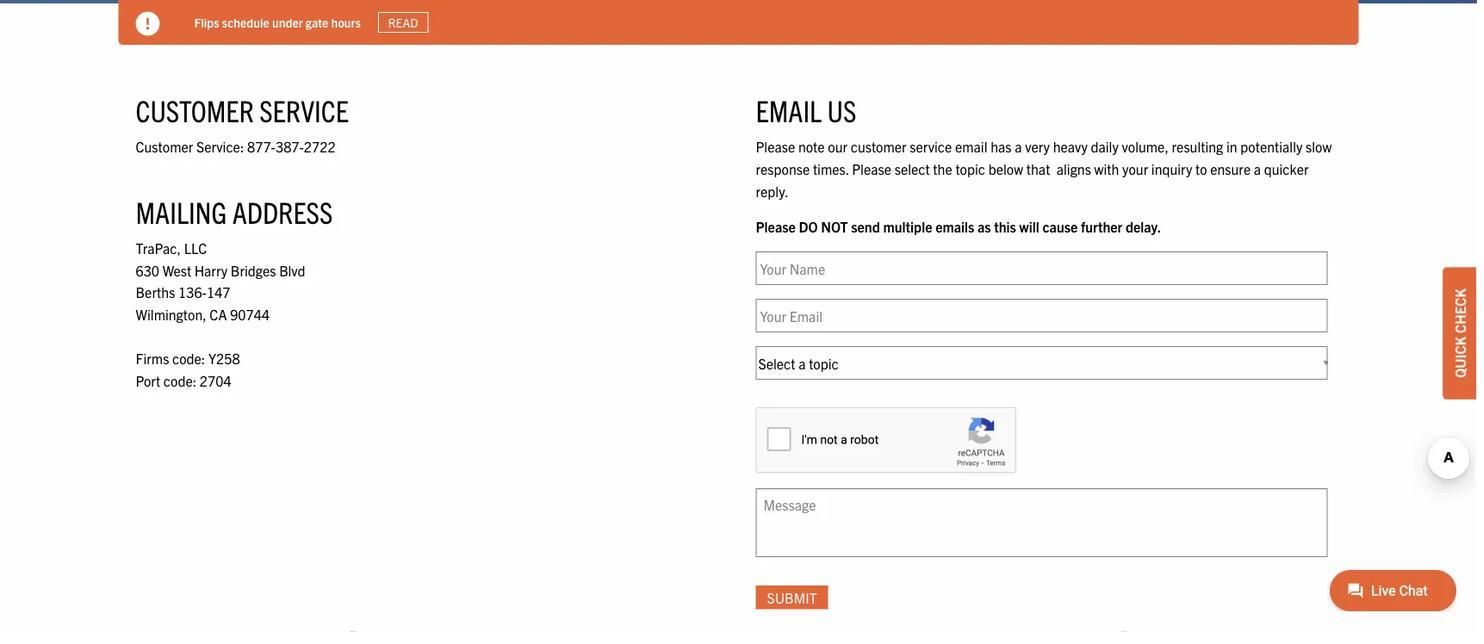 Task type: locate. For each thing, give the bounding box(es) containing it.
2 read from the left
[[388, 15, 419, 30]]

further
[[1081, 218, 1123, 235]]

1 customer from the top
[[136, 91, 254, 128]]

read link
[[370, 12, 420, 33], [378, 12, 429, 33]]

trapac.com
[[194, 14, 256, 30]]

please down customer
[[852, 160, 892, 177]]

trapac, llc 630 west harry bridges blvd berths 136-147 wilmington, ca 90744
[[136, 239, 306, 323]]

harry
[[195, 261, 228, 279]]

a right has at the top right of the page
[[1015, 138, 1022, 155]]

136-
[[178, 284, 207, 301]]

heavy
[[1054, 138, 1088, 155]]

Message text field
[[756, 489, 1328, 557]]

daily
[[1091, 138, 1119, 155]]

quick check link
[[1443, 267, 1478, 400]]

read for flips schedule under gate hours
[[388, 15, 419, 30]]

code: right port
[[164, 372, 197, 389]]

multiple
[[884, 218, 933, 235]]

note
[[799, 138, 825, 155]]

delay.
[[1126, 218, 1162, 235]]

inquiry
[[1152, 160, 1193, 177]]

y258
[[209, 350, 240, 367]]

lfd
[[259, 14, 281, 30]]

customer service: 877-387-2722
[[136, 138, 336, 155]]

customer
[[136, 91, 254, 128], [136, 138, 193, 155]]

west
[[163, 261, 191, 279]]

please left "do"
[[756, 218, 796, 235]]

2704
[[200, 372, 231, 389]]

solid image
[[136, 12, 160, 36]]

a
[[1015, 138, 1022, 155], [1255, 160, 1262, 177]]

blvd
[[279, 261, 306, 279]]

2 vertical spatial please
[[756, 218, 796, 235]]

customer up service: on the top of page
[[136, 91, 254, 128]]

slow
[[1306, 138, 1333, 155]]

None submit
[[756, 586, 829, 610]]

0 vertical spatial please
[[756, 138, 796, 155]]

please note our customer service email has a very heavy daily volume, resulting in potentially slow response times. please select the topic below that  aligns with your inquiry to ensure a quicker reply.
[[756, 138, 1333, 199]]

will
[[1020, 218, 1040, 235]]

schedule
[[222, 14, 270, 30]]

please
[[756, 138, 796, 155], [852, 160, 892, 177], [756, 218, 796, 235]]

times.
[[813, 160, 849, 177]]

387-
[[276, 138, 304, 155]]

code:
[[172, 350, 205, 367], [164, 372, 197, 389]]

response
[[756, 160, 810, 177]]

under
[[272, 14, 303, 30]]

flips schedule under gate hours
[[194, 14, 361, 30]]

read
[[380, 15, 410, 30], [388, 15, 419, 30]]

code: up 2704
[[172, 350, 205, 367]]

customer left service: on the top of page
[[136, 138, 193, 155]]

2 read link from the left
[[378, 12, 429, 33]]

trapac.com lfd & demurrage
[[194, 14, 353, 30]]

that
[[1027, 160, 1051, 177]]

as
[[978, 218, 991, 235]]

berths
[[136, 284, 175, 301]]

reply.
[[756, 182, 789, 199]]

1 read link from the left
[[370, 12, 420, 33]]

read link for flips schedule under gate hours
[[378, 12, 429, 33]]

resulting
[[1172, 138, 1224, 155]]

0 horizontal spatial a
[[1015, 138, 1022, 155]]

firms code:  y258 port code:  2704
[[136, 350, 240, 389]]

2 customer from the top
[[136, 138, 193, 155]]

gate
[[306, 14, 329, 30]]

1 vertical spatial a
[[1255, 160, 1262, 177]]

please up response
[[756, 138, 796, 155]]

service:
[[196, 138, 244, 155]]

emails
[[936, 218, 975, 235]]

port
[[136, 372, 160, 389]]

address
[[232, 193, 333, 230]]

630
[[136, 261, 159, 279]]

0 vertical spatial customer
[[136, 91, 254, 128]]

with
[[1095, 160, 1120, 177]]

1 vertical spatial customer
[[136, 138, 193, 155]]

bridges
[[231, 261, 276, 279]]

quick
[[1452, 337, 1469, 378]]

llc
[[184, 239, 207, 257]]

a down potentially
[[1255, 160, 1262, 177]]

1 horizontal spatial a
[[1255, 160, 1262, 177]]

us
[[828, 91, 857, 128]]

wilmington,
[[136, 306, 207, 323]]

1 read from the left
[[380, 15, 410, 30]]



Task type: vqa. For each thing, say whether or not it's contained in the screenshot.
use to the top
no



Task type: describe. For each thing, give the bounding box(es) containing it.
2722
[[304, 138, 336, 155]]

has
[[991, 138, 1012, 155]]

147
[[207, 284, 231, 301]]

very
[[1026, 138, 1050, 155]]

demurrage
[[294, 14, 353, 30]]

trapac,
[[136, 239, 181, 257]]

1 vertical spatial please
[[852, 160, 892, 177]]

your
[[1123, 160, 1149, 177]]

customer
[[851, 138, 907, 155]]

ca
[[210, 306, 227, 323]]

email us
[[756, 91, 857, 128]]

customer service
[[136, 91, 349, 128]]

below
[[989, 160, 1024, 177]]

to
[[1196, 160, 1208, 177]]

in
[[1227, 138, 1238, 155]]

send
[[852, 218, 880, 235]]

do
[[799, 218, 818, 235]]

customer for customer service
[[136, 91, 254, 128]]

service
[[910, 138, 952, 155]]

email
[[756, 91, 822, 128]]

mailing address
[[136, 193, 333, 230]]

ensure
[[1211, 160, 1251, 177]]

the
[[934, 160, 953, 177]]

firms
[[136, 350, 169, 367]]

quicker
[[1265, 160, 1309, 177]]

our
[[828, 138, 848, 155]]

877-
[[247, 138, 276, 155]]

90744
[[230, 306, 270, 323]]

select
[[895, 160, 930, 177]]

1 vertical spatial code:
[[164, 372, 197, 389]]

read for trapac.com lfd & demurrage
[[380, 15, 410, 30]]

Your Email text field
[[756, 299, 1328, 333]]

potentially
[[1241, 138, 1303, 155]]

please for our
[[756, 138, 796, 155]]

email
[[956, 138, 988, 155]]

please do not send multiple emails as this will cause further delay.
[[756, 218, 1162, 235]]

please for not
[[756, 218, 796, 235]]

volume,
[[1122, 138, 1169, 155]]

customer for customer service: 877-387-2722
[[136, 138, 193, 155]]

quick check
[[1452, 289, 1469, 378]]

0 vertical spatial code:
[[172, 350, 205, 367]]

this
[[995, 218, 1017, 235]]

cause
[[1043, 218, 1078, 235]]

mailing
[[136, 193, 227, 230]]

&
[[283, 14, 292, 30]]

not
[[821, 218, 848, 235]]

service
[[260, 91, 349, 128]]

flips
[[194, 14, 219, 30]]

hours
[[331, 14, 361, 30]]

Your Name text field
[[756, 252, 1328, 285]]

topic
[[956, 160, 986, 177]]

check
[[1452, 289, 1469, 334]]

read link for trapac.com lfd & demurrage
[[370, 12, 420, 33]]

0 vertical spatial a
[[1015, 138, 1022, 155]]



